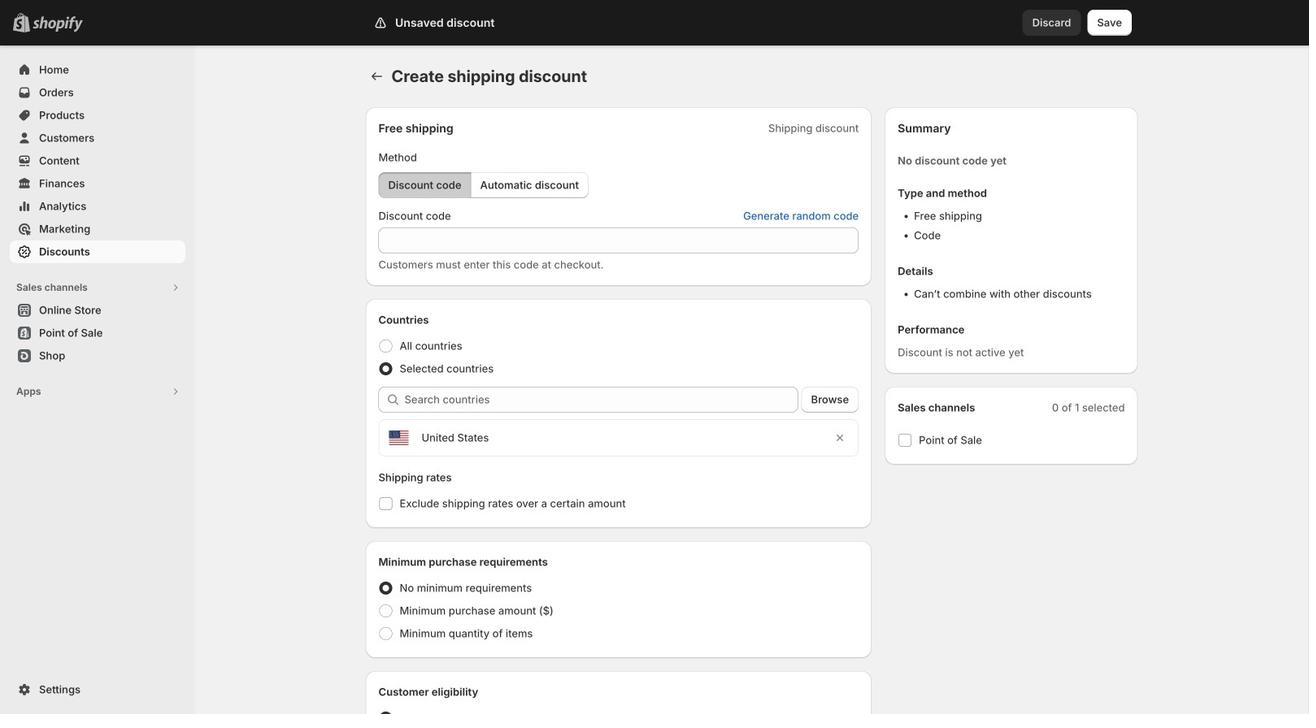 Task type: locate. For each thing, give the bounding box(es) containing it.
None text field
[[379, 228, 859, 254]]

Search countries text field
[[405, 387, 798, 413]]



Task type: describe. For each thing, give the bounding box(es) containing it.
shopify image
[[33, 16, 83, 32]]



Task type: vqa. For each thing, say whether or not it's contained in the screenshot.
My Store icon
no



